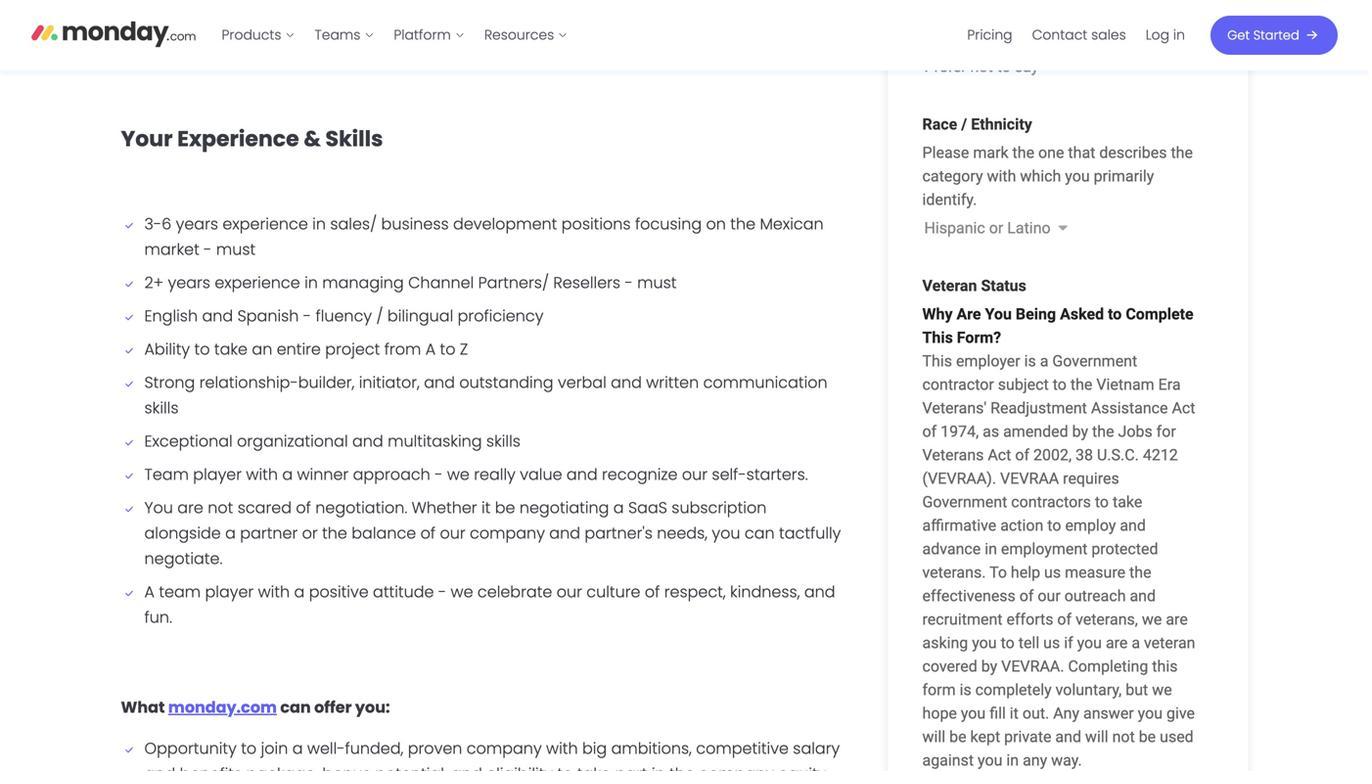 Task type: vqa. For each thing, say whether or not it's contained in the screenshot.
balance
yes



Task type: locate. For each thing, give the bounding box(es) containing it.
1 horizontal spatial our
[[557, 581, 582, 603]]

1 vertical spatial with
[[258, 581, 290, 603]]

a down not
[[225, 522, 236, 544]]

to left the join in the bottom of the page
[[241, 738, 257, 760]]

in up the fluency at the top left of page
[[305, 272, 318, 294]]

subscription
[[672, 497, 767, 519]]

2 vertical spatial company
[[699, 763, 775, 772]]

0 vertical spatial player
[[193, 463, 242, 485]]

0 horizontal spatial the
[[322, 522, 347, 544]]

sales/
[[330, 213, 377, 235]]

experience down your experience & skills
[[223, 213, 308, 235]]

initiator,
[[359, 371, 420, 393]]

must down focusing
[[638, 272, 677, 294]]

culture
[[587, 581, 641, 603]]

saas
[[629, 497, 668, 519]]

0 vertical spatial experience
[[223, 213, 308, 235]]

of
[[296, 497, 311, 519], [421, 522, 436, 544], [645, 581, 660, 603]]

- inside 3-6 years experience in sales/ business development positions focusing on the mexican market - must
[[204, 238, 212, 260]]

and down proven on the left of page
[[451, 763, 482, 772]]

skills up the really
[[487, 430, 521, 452]]

2 horizontal spatial the
[[731, 213, 756, 235]]

tactfully
[[779, 522, 841, 544]]

3-6 years experience in sales/ business development positions focusing on the mexican market - must
[[144, 213, 824, 260]]

in down the ambitions,
[[652, 763, 665, 772]]

list
[[212, 0, 578, 70], [958, 0, 1195, 70]]

our left self- in the right of the page
[[682, 463, 708, 485]]

2+
[[144, 272, 164, 294]]

take
[[214, 338, 248, 360], [577, 763, 611, 772]]

1 list from the left
[[212, 0, 578, 70]]

get
[[1228, 26, 1250, 44]]

your
[[121, 124, 173, 154]]

0 horizontal spatial take
[[214, 338, 248, 360]]

and down opportunity
[[144, 763, 175, 772]]

2 vertical spatial our
[[557, 581, 582, 603]]

can right you
[[745, 522, 775, 544]]

with left big
[[546, 738, 578, 760]]

player up not
[[193, 463, 242, 485]]

- inside a team player with a positive attitude - we celebrate our culture of respect, kindness, and fun.
[[439, 581, 447, 603]]

in right log
[[1174, 25, 1186, 45]]

the down the ambitions,
[[670, 763, 695, 772]]

0 vertical spatial company
[[470, 522, 545, 544]]

1 vertical spatial a
[[144, 581, 155, 603]]

self-
[[712, 463, 747, 485]]

0 vertical spatial the
[[731, 213, 756, 235]]

pricing link
[[958, 20, 1023, 51]]

0 horizontal spatial our
[[440, 522, 466, 544]]

strong
[[144, 371, 195, 393]]

and right kindness,
[[805, 581, 836, 603]]

our down whether
[[440, 522, 466, 544]]

1 vertical spatial player
[[205, 581, 254, 603]]

benefits
[[180, 763, 242, 772]]

- up ability to take an entire project from a to z
[[303, 305, 311, 327]]

0 vertical spatial must
[[216, 238, 256, 260]]

0 vertical spatial a
[[426, 338, 436, 360]]

company up eligibility
[[467, 738, 542, 760]]

company down the competitive
[[699, 763, 775, 772]]

years right 2+
[[168, 272, 210, 294]]

1 vertical spatial of
[[421, 522, 436, 544]]

z
[[460, 338, 468, 360]]

our left culture
[[557, 581, 582, 603]]

pricing
[[968, 25, 1013, 45]]

written
[[646, 371, 699, 393]]

the right the on at the right top of page
[[731, 213, 756, 235]]

the right or
[[322, 522, 347, 544]]

with up the scared
[[246, 463, 278, 485]]

and
[[202, 305, 233, 327], [424, 371, 455, 393], [611, 371, 642, 393], [352, 430, 384, 452], [567, 463, 598, 485], [550, 522, 581, 544], [805, 581, 836, 603], [144, 763, 175, 772], [451, 763, 482, 772]]

of right culture
[[645, 581, 660, 603]]

1 horizontal spatial the
[[670, 763, 695, 772]]

1 vertical spatial years
[[168, 272, 210, 294]]

managing
[[322, 272, 404, 294]]

english and spanish - fluency / bilingual proficiency
[[144, 305, 544, 327]]

0 vertical spatial we
[[447, 463, 470, 485]]

0 vertical spatial take
[[214, 338, 248, 360]]

and right initiator,
[[424, 371, 455, 393]]

skills
[[144, 397, 179, 419], [487, 430, 521, 452]]

ambitions,
[[612, 738, 692, 760]]

1 vertical spatial we
[[451, 581, 473, 603]]

list containing products
[[212, 0, 578, 70]]

can left the offer
[[280, 696, 311, 718]]

1 horizontal spatial skills
[[487, 430, 521, 452]]

we up whether
[[447, 463, 470, 485]]

2 vertical spatial the
[[670, 763, 695, 772]]

take left an
[[214, 338, 248, 360]]

a right the join in the bottom of the page
[[292, 738, 303, 760]]

starters.
[[747, 463, 808, 485]]

0 horizontal spatial skills
[[144, 397, 179, 419]]

0 vertical spatial skills
[[144, 397, 179, 419]]

- right attitude
[[439, 581, 447, 603]]

products link
[[212, 20, 305, 51]]

years right 6
[[176, 213, 218, 235]]

multitasking
[[388, 430, 482, 452]]

respect,
[[665, 581, 726, 603]]

- right the market at top left
[[204, 238, 212, 260]]

skills down strong
[[144, 397, 179, 419]]

the
[[731, 213, 756, 235], [322, 522, 347, 544], [670, 763, 695, 772]]

player right team
[[205, 581, 254, 603]]

attitude
[[373, 581, 434, 603]]

3-
[[144, 213, 162, 235]]

a left positive
[[294, 581, 305, 603]]

spanish
[[238, 305, 299, 327]]

player inside a team player with a positive attitude - we celebrate our culture of respect, kindness, and fun.
[[205, 581, 254, 603]]

0 horizontal spatial must
[[216, 238, 256, 260]]

1 horizontal spatial list
[[958, 0, 1195, 70]]

kindness,
[[730, 581, 800, 603]]

1 horizontal spatial must
[[638, 272, 677, 294]]

our
[[682, 463, 708, 485], [440, 522, 466, 544], [557, 581, 582, 603]]

can inside the you are not scared of negotiation. whether it be negotiating a saas subscription alongside a partner or the balance of our company and partner's needs, you can tactfully negotiate.
[[745, 522, 775, 544]]

company down be
[[470, 522, 545, 544]]

take down big
[[577, 763, 611, 772]]

well-
[[307, 738, 345, 760]]

big
[[583, 738, 607, 760]]

of up or
[[296, 497, 311, 519]]

1 vertical spatial take
[[577, 763, 611, 772]]

1 vertical spatial skills
[[487, 430, 521, 452]]

we left celebrate
[[451, 581, 473, 603]]

fun.
[[144, 606, 172, 628]]

0 vertical spatial of
[[296, 497, 311, 519]]

we inside a team player with a positive attitude - we celebrate our culture of respect, kindness, and fun.
[[451, 581, 473, 603]]

years
[[176, 213, 218, 235], [168, 272, 210, 294]]

a right from
[[426, 338, 436, 360]]

teams
[[315, 25, 361, 45]]

and up negotiating on the bottom of page
[[567, 463, 598, 485]]

2 vertical spatial of
[[645, 581, 660, 603]]

0 horizontal spatial can
[[280, 696, 311, 718]]

0 horizontal spatial list
[[212, 0, 578, 70]]

0 vertical spatial years
[[176, 213, 218, 235]]

1 horizontal spatial of
[[421, 522, 436, 544]]

we
[[447, 463, 470, 485], [451, 581, 473, 603]]

contact sales
[[1033, 25, 1127, 45]]

company
[[470, 522, 545, 544], [467, 738, 542, 760], [699, 763, 775, 772]]

relationship-
[[199, 371, 298, 393]]

must
[[216, 238, 256, 260], [638, 272, 677, 294]]

a up fun.
[[144, 581, 155, 603]]

of down whether
[[421, 522, 436, 544]]

1 horizontal spatial take
[[577, 763, 611, 772]]

a inside a team player with a positive attitude - we celebrate our culture of respect, kindness, and fun.
[[144, 581, 155, 603]]

6
[[162, 213, 172, 235]]

0 horizontal spatial a
[[144, 581, 155, 603]]

monday.com
[[168, 696, 277, 718]]

1 vertical spatial our
[[440, 522, 466, 544]]

in left sales/
[[312, 213, 326, 235]]

0 vertical spatial our
[[682, 463, 708, 485]]

in
[[1174, 25, 1186, 45], [312, 213, 326, 235], [305, 272, 318, 294], [652, 763, 665, 772]]

0 vertical spatial can
[[745, 522, 775, 544]]

years inside 3-6 years experience in sales/ business development positions focusing on the mexican market - must
[[176, 213, 218, 235]]

your experience & skills
[[121, 124, 383, 154]]

1 vertical spatial company
[[467, 738, 542, 760]]

with down partner
[[258, 581, 290, 603]]

experience up 'spanish'
[[215, 272, 300, 294]]

experience
[[223, 213, 308, 235], [215, 272, 300, 294]]

a
[[282, 463, 293, 485], [614, 497, 624, 519], [225, 522, 236, 544], [294, 581, 305, 603], [292, 738, 303, 760]]

platform link
[[384, 20, 475, 51]]

player
[[193, 463, 242, 485], [205, 581, 254, 603]]

a inside opportunity to join a well-funded, proven company with big ambitions, competitive salary and benefits package, bonus potential, and eligibility to take part in the company equit
[[292, 738, 303, 760]]

and inside the you are not scared of negotiation. whether it be negotiating a saas subscription alongside a partner or the balance of our company and partner's needs, you can tactfully negotiate.
[[550, 522, 581, 544]]

to
[[194, 338, 210, 360], [440, 338, 456, 360], [241, 738, 257, 760], [558, 763, 573, 772]]

log in
[[1146, 25, 1186, 45]]

and right verbal
[[611, 371, 642, 393]]

must right the market at top left
[[216, 238, 256, 260]]

2 horizontal spatial our
[[682, 463, 708, 485]]

value
[[520, 463, 563, 485]]

2 list from the left
[[958, 0, 1195, 70]]

-
[[204, 238, 212, 260], [625, 272, 633, 294], [303, 305, 311, 327], [435, 463, 443, 485], [439, 581, 447, 603]]

and down negotiating on the bottom of page
[[550, 522, 581, 544]]

resources
[[484, 25, 554, 45]]

to right eligibility
[[558, 763, 573, 772]]

2 horizontal spatial of
[[645, 581, 660, 603]]

really
[[474, 463, 516, 485]]

with
[[246, 463, 278, 485], [258, 581, 290, 603], [546, 738, 578, 760]]

business
[[381, 213, 449, 235]]

2 vertical spatial with
[[546, 738, 578, 760]]

1 vertical spatial the
[[322, 522, 347, 544]]

1 horizontal spatial can
[[745, 522, 775, 544]]



Task type: describe. For each thing, give the bounding box(es) containing it.
1 vertical spatial can
[[280, 696, 311, 718]]

products
[[222, 25, 281, 45]]

a down organizational
[[282, 463, 293, 485]]

with inside a team player with a positive attitude - we celebrate our culture of respect, kindness, and fun.
[[258, 581, 290, 603]]

you:
[[355, 696, 390, 718]]

positions
[[562, 213, 631, 235]]

platform
[[394, 25, 451, 45]]

not
[[208, 497, 233, 519]]

get started button
[[1211, 16, 1338, 55]]

the inside the you are not scared of negotiation. whether it be negotiating a saas subscription alongside a partner or the balance of our company and partner's needs, you can tactfully negotiate.
[[322, 522, 347, 544]]

scared
[[238, 497, 292, 519]]

in inside opportunity to join a well-funded, proven company with big ambitions, competitive salary and benefits package, bonus potential, and eligibility to take part in the company equit
[[652, 763, 665, 772]]

opportunity to join a well-funded, proven company with big ambitions, competitive salary and benefits package, bonus potential, and eligibility to take part in the company equit
[[144, 738, 840, 772]]

to left the z
[[440, 338, 456, 360]]

0 vertical spatial with
[[246, 463, 278, 485]]

celebrate
[[478, 581, 553, 603]]

monday.com link
[[168, 696, 277, 718]]

team player with a winner approach - we really value and recognize our self-starters.
[[144, 463, 808, 485]]

monday.com logo image
[[31, 13, 196, 54]]

potential,
[[375, 763, 447, 772]]

to right ability
[[194, 338, 210, 360]]

entire
[[277, 338, 321, 360]]

competitive
[[696, 738, 789, 760]]

winner
[[297, 463, 349, 485]]

verbal
[[558, 371, 607, 393]]

salary
[[793, 738, 840, 760]]

what
[[121, 696, 165, 718]]

a inside a team player with a positive attitude - we celebrate our culture of respect, kindness, and fun.
[[294, 581, 305, 603]]

on
[[706, 213, 726, 235]]

an
[[252, 338, 273, 360]]

or
[[302, 522, 318, 544]]

get started
[[1228, 26, 1300, 44]]

with inside opportunity to join a well-funded, proven company with big ambitions, competitive salary and benefits package, bonus potential, and eligibility to take part in the company equit
[[546, 738, 578, 760]]

package,
[[246, 763, 318, 772]]

bilingual
[[388, 305, 454, 327]]

and right english
[[202, 305, 233, 327]]

1 horizontal spatial a
[[426, 338, 436, 360]]

log in link
[[1136, 20, 1195, 51]]

our inside the you are not scared of negotiation. whether it be negotiating a saas subscription alongside a partner or the balance of our company and partner's needs, you can tactfully negotiate.
[[440, 522, 466, 544]]

market
[[144, 238, 200, 260]]

what monday.com can offer you:
[[121, 696, 390, 718]]

partner
[[240, 522, 298, 544]]

from
[[385, 338, 421, 360]]

needs,
[[657, 522, 708, 544]]

1 vertical spatial experience
[[215, 272, 300, 294]]

must inside 3-6 years experience in sales/ business development positions focusing on the mexican market - must
[[216, 238, 256, 260]]

the inside opportunity to join a well-funded, proven company with big ambitions, competitive salary and benefits package, bonus potential, and eligibility to take part in the company equit
[[670, 763, 695, 772]]

sales
[[1092, 25, 1127, 45]]

1 vertical spatial must
[[638, 272, 677, 294]]

teams link
[[305, 20, 384, 51]]

you
[[712, 522, 741, 544]]

alongside
[[144, 522, 221, 544]]

opportunity
[[144, 738, 237, 760]]

development
[[453, 213, 557, 235]]

outstanding
[[460, 371, 554, 393]]

negotiating
[[520, 497, 609, 519]]

0 horizontal spatial of
[[296, 497, 311, 519]]

part
[[615, 763, 648, 772]]

take inside opportunity to join a well-funded, proven company with big ambitions, competitive salary and benefits package, bonus potential, and eligibility to take part in the company equit
[[577, 763, 611, 772]]

experience
[[177, 124, 299, 154]]

in inside 3-6 years experience in sales/ business development positions focusing on the mexican market - must
[[312, 213, 326, 235]]

company inside the you are not scared of negotiation. whether it be negotiating a saas subscription alongside a partner or the balance of our company and partner's needs, you can tactfully negotiate.
[[470, 522, 545, 544]]

main element
[[212, 0, 1338, 70]]

channel
[[408, 272, 474, 294]]

contact sales button
[[1023, 20, 1136, 51]]

resources link
[[475, 20, 578, 51]]

2+ years experience in managing channel partners/ resellers - must
[[144, 272, 677, 294]]

a up partner's
[[614, 497, 624, 519]]

exceptional organizational and multitasking skills
[[144, 430, 521, 452]]

our inside a team player with a positive attitude - we celebrate our culture of respect, kindness, and fun.
[[557, 581, 582, 603]]

bonus
[[322, 763, 371, 772]]

team
[[159, 581, 201, 603]]

of inside a team player with a positive attitude - we celebrate our culture of respect, kindness, and fun.
[[645, 581, 660, 603]]

ability
[[144, 338, 190, 360]]

builder,
[[298, 371, 355, 393]]

proven
[[408, 738, 463, 760]]

focusing
[[635, 213, 702, 235]]

you
[[144, 497, 173, 519]]

skills inside strong relationship-builder, initiator, and outstanding verbal and written communication skills
[[144, 397, 179, 419]]

a team player with a positive attitude - we celebrate our culture of respect, kindness, and fun.
[[144, 581, 836, 628]]

mexican
[[760, 213, 824, 235]]

it
[[482, 497, 491, 519]]

/
[[376, 305, 383, 327]]

partner's
[[585, 522, 653, 544]]

be
[[495, 497, 515, 519]]

experience inside 3-6 years experience in sales/ business development positions focusing on the mexican market - must
[[223, 213, 308, 235]]

organizational
[[237, 430, 348, 452]]

english
[[144, 305, 198, 327]]

whether
[[412, 497, 477, 519]]

negotiate.
[[144, 548, 223, 570]]

positive
[[309, 581, 369, 603]]

- right resellers
[[625, 272, 633, 294]]

contact
[[1033, 25, 1088, 45]]

list containing pricing
[[958, 0, 1195, 70]]

are
[[178, 497, 204, 519]]

communication
[[704, 371, 828, 393]]

exceptional
[[144, 430, 233, 452]]

in inside the log in link
[[1174, 25, 1186, 45]]

join
[[261, 738, 288, 760]]

negotiation.
[[316, 497, 408, 519]]

strong relationship-builder, initiator, and outstanding verbal and written communication skills
[[144, 371, 828, 419]]

and up approach on the left of the page
[[352, 430, 384, 452]]

team
[[144, 463, 189, 485]]

- down multitasking in the bottom of the page
[[435, 463, 443, 485]]

and inside a team player with a positive attitude - we celebrate our culture of respect, kindness, and fun.
[[805, 581, 836, 603]]

offer
[[314, 696, 352, 718]]

the inside 3-6 years experience in sales/ business development positions focusing on the mexican market - must
[[731, 213, 756, 235]]



